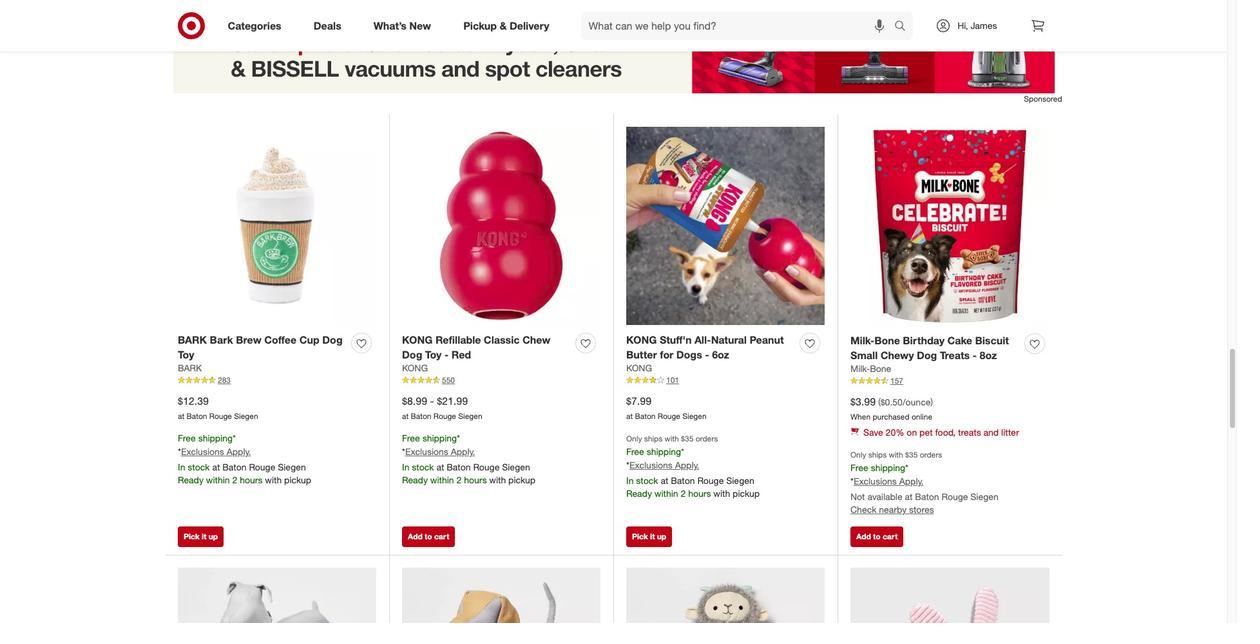 Task type: vqa. For each thing, say whether or not it's contained in the screenshot.
Shop
no



Task type: describe. For each thing, give the bounding box(es) containing it.
rouge inside only ships with $35 orders free shipping * * exclusions apply. in stock at  baton rouge siegen ready within 2 hours with pickup
[[698, 476, 724, 487]]

pick it up for $12.39
[[184, 532, 218, 542]]

milk-bone
[[851, 364, 892, 375]]

up for $7.99
[[657, 532, 667, 542]]

pickup for $21.99
[[509, 475, 536, 486]]

siegen inside the $12.39 at baton rouge siegen
[[234, 412, 258, 422]]

cake
[[948, 334, 973, 347]]

baton inside only ships with $35 orders free shipping * * exclusions apply. not available at baton rouge siegen check nearby stores
[[915, 492, 939, 503]]

to for toy
[[425, 532, 432, 542]]

$35 for dogs
[[681, 435, 694, 444]]

bark bark brew coffee cup dog toy link
[[178, 333, 346, 363]]

- inside milk-bone birthday cake biscuit small chewy dog treats - 8oz
[[973, 349, 977, 362]]

stock for -
[[412, 462, 434, 473]]

it for $12.39
[[202, 532, 206, 542]]

advertisement region
[[165, 20, 1062, 93]]

stores
[[909, 505, 934, 516]]

pickup
[[463, 19, 497, 32]]

only for milk-bone birthday cake biscuit small chewy dog treats - 8oz
[[851, 451, 867, 460]]

bone for milk-bone
[[870, 364, 892, 375]]

)
[[931, 397, 933, 408]]

baton inside $7.99 at baton rouge siegen
[[635, 412, 656, 422]]

for
[[660, 348, 674, 361]]

2 for $21.99
[[457, 475, 462, 486]]

/ounce
[[903, 397, 931, 408]]

stock for at
[[188, 462, 210, 473]]

new
[[409, 19, 431, 32]]

at inside $7.99 at baton rouge siegen
[[626, 412, 633, 422]]

bone for milk-bone birthday cake biscuit small chewy dog treats - 8oz
[[875, 334, 900, 347]]

dog inside kong refillable classic chew dog toy - red
[[402, 348, 422, 361]]

$3.99
[[851, 395, 876, 408]]

search button
[[889, 12, 920, 43]]

kong link for toy
[[402, 363, 428, 375]]

(
[[878, 397, 881, 408]]

pick for $12.39
[[184, 532, 200, 542]]

add for toy
[[408, 532, 423, 542]]

with inside only ships with $35 orders free shipping * * exclusions apply. not available at baton rouge siegen check nearby stores
[[889, 451, 903, 460]]

search
[[889, 20, 920, 33]]

sponsored
[[1024, 94, 1062, 104]]

stock inside only ships with $35 orders free shipping * * exclusions apply. in stock at  baton rouge siegen ready within 2 hours with pickup
[[636, 476, 658, 487]]

at inside only ships with $35 orders free shipping * * exclusions apply. in stock at  baton rouge siegen ready within 2 hours with pickup
[[661, 476, 669, 487]]

exclusions down $8.99 - $21.99 at baton rouge siegen
[[405, 447, 448, 458]]

check nearby stores button
[[851, 504, 934, 517]]

157
[[891, 377, 904, 386]]

up for $12.39
[[209, 532, 218, 542]]

ready for -
[[402, 475, 428, 486]]

shipping down the $12.39 at baton rouge siegen
[[198, 433, 233, 444]]

283
[[218, 376, 231, 386]]

treats
[[940, 349, 970, 362]]

ships for small
[[869, 451, 887, 460]]

milk-bone link
[[851, 363, 892, 376]]

siegen inside $8.99 - $21.99 at baton rouge siegen
[[458, 412, 482, 422]]

$7.99
[[626, 395, 652, 408]]

online
[[912, 413, 933, 422]]

$7.99 at baton rouge siegen
[[626, 395, 707, 422]]

what's new
[[374, 19, 431, 32]]

8oz
[[980, 349, 997, 362]]

milk-bone birthday cake biscuit small chewy dog treats - 8oz
[[851, 334, 1009, 362]]

exclusions apply. button up available
[[854, 476, 924, 489]]

$12.39 at baton rouge siegen
[[178, 395, 258, 422]]

at inside only ships with $35 orders free shipping * * exclusions apply. not available at baton rouge siegen check nearby stores
[[905, 492, 913, 503]]

at inside $8.99 - $21.99 at baton rouge siegen
[[402, 412, 409, 422]]

$12.39
[[178, 395, 209, 408]]

$8.99
[[402, 395, 427, 408]]

- inside $8.99 - $21.99 at baton rouge siegen
[[430, 395, 434, 408]]

6oz
[[712, 348, 729, 361]]

add to cart for small
[[857, 532, 898, 542]]

- inside kong stuff'n all-natural peanut butter for dogs - 6oz
[[705, 348, 709, 361]]

only ships with $35 orders free shipping * * exclusions apply. in stock at  baton rouge siegen ready within 2 hours with pickup
[[626, 435, 760, 500]]

refillable
[[436, 334, 481, 347]]

what's
[[374, 19, 407, 32]]

birthday
[[903, 334, 945, 347]]

baton inside only ships with $35 orders free shipping * * exclusions apply. in stock at  baton rouge siegen ready within 2 hours with pickup
[[671, 476, 695, 487]]

only for kong stuff'n all-natural peanut butter for dogs - 6oz
[[626, 435, 642, 444]]

free inside only ships with $35 orders free shipping * * exclusions apply. in stock at  baton rouge siegen ready within 2 hours with pickup
[[626, 447, 644, 458]]

natural
[[711, 334, 747, 347]]

kong refillable classic chew dog toy - red link
[[402, 333, 570, 363]]

add to cart for toy
[[408, 532, 449, 542]]

butter
[[626, 348, 657, 361]]

not
[[851, 492, 865, 503]]

550
[[442, 376, 455, 386]]

classic
[[484, 334, 520, 347]]

what's new link
[[363, 12, 447, 40]]

$21.99
[[437, 395, 468, 408]]

cup
[[299, 334, 320, 347]]

shipping inside only ships with $35 orders free shipping * * exclusions apply. in stock at  baton rouge siegen ready within 2 hours with pickup
[[647, 447, 681, 458]]

pick it up for $7.99
[[632, 532, 667, 542]]

kong for toy's kong link
[[402, 363, 428, 374]]

it for $7.99
[[650, 532, 655, 542]]

pick it up button for $7.99
[[626, 527, 672, 548]]

nearby
[[879, 505, 907, 516]]

treats
[[958, 427, 981, 438]]

550 link
[[402, 375, 601, 387]]

dogs
[[677, 348, 702, 361]]

exclusions apply. button down $8.99 - $21.99 at baton rouge siegen
[[405, 446, 475, 459]]

- inside kong refillable classic chew dog toy - red
[[445, 348, 449, 361]]

biscuit
[[975, 334, 1009, 347]]

save
[[864, 427, 883, 438]]

categories
[[228, 19, 281, 32]]

&
[[500, 19, 507, 32]]

chew
[[523, 334, 551, 347]]

bark bark brew coffee cup dog toy
[[178, 334, 343, 361]]

pickup & delivery link
[[453, 12, 566, 40]]

free down "$12.39"
[[178, 433, 196, 444]]

bark for bark
[[178, 363, 202, 374]]

$8.99 - $21.99 at baton rouge siegen
[[402, 395, 482, 422]]

pick for $7.99
[[632, 532, 648, 542]]

within for $21.99
[[430, 475, 454, 486]]

in for -
[[402, 462, 410, 473]]

chewy
[[881, 349, 914, 362]]

check
[[851, 505, 877, 516]]

pick it up button for $12.39
[[178, 527, 224, 548]]

peanut
[[750, 334, 784, 347]]

siegen inside only ships with $35 orders free shipping * * exclusions apply. not available at baton rouge siegen check nearby stores
[[971, 492, 999, 503]]

kong for kong refillable classic chew dog toy - red
[[402, 334, 433, 347]]

delivery
[[510, 19, 549, 32]]

hi, james
[[958, 20, 997, 31]]



Task type: locate. For each thing, give the bounding box(es) containing it.
1 vertical spatial ships
[[869, 451, 887, 460]]

2 kong link from the left
[[626, 363, 652, 375]]

1 pick from the left
[[184, 532, 200, 542]]

deals link
[[303, 12, 358, 40]]

milk-
[[851, 334, 875, 347], [851, 364, 870, 375]]

bark link
[[178, 363, 202, 375]]

2 horizontal spatial hours
[[688, 489, 711, 500]]

kong link for butter
[[626, 363, 652, 375]]

siegen inside only ships with $35 orders free shipping * * exclusions apply. in stock at  baton rouge siegen ready within 2 hours with pickup
[[726, 476, 755, 487]]

in for at
[[178, 462, 185, 473]]

0 horizontal spatial 2
[[232, 475, 237, 486]]

shipping up available
[[871, 463, 906, 474]]

0 vertical spatial only
[[626, 435, 642, 444]]

2 add to cart button from the left
[[851, 527, 904, 548]]

1 horizontal spatial dog
[[402, 348, 422, 361]]

1 add to cart from the left
[[408, 532, 449, 542]]

apply. inside only ships with $35 orders free shipping * * exclusions apply. in stock at  baton rouge siegen ready within 2 hours with pickup
[[675, 460, 699, 471]]

2 milk- from the top
[[851, 364, 870, 375]]

1 horizontal spatial pick it up
[[632, 532, 667, 542]]

bark inside bark bark brew coffee cup dog toy
[[178, 334, 207, 347]]

2 free shipping * * exclusions apply. in stock at  baton rouge siegen ready within 2 hours with pickup from the left
[[402, 433, 536, 486]]

cart
[[434, 532, 449, 542], [883, 532, 898, 542]]

2 horizontal spatial within
[[655, 489, 678, 500]]

1 horizontal spatial free shipping * * exclusions apply. in stock at  baton rouge siegen ready within 2 hours with pickup
[[402, 433, 536, 486]]

0 horizontal spatial in
[[178, 462, 185, 473]]

siegen inside $7.99 at baton rouge siegen
[[683, 412, 707, 422]]

0 horizontal spatial within
[[206, 475, 230, 486]]

2 horizontal spatial in
[[626, 476, 634, 487]]

0 vertical spatial orders
[[696, 435, 718, 444]]

$35 for dog
[[906, 451, 918, 460]]

1 horizontal spatial add
[[857, 532, 871, 542]]

0 vertical spatial ships
[[644, 435, 663, 444]]

baton inside $8.99 - $21.99 at baton rouge siegen
[[411, 412, 432, 422]]

purchased
[[873, 413, 910, 422]]

save 20% on pet food, treats and litter
[[864, 427, 1019, 438]]

kong stuff'n all-natural peanut butter for dogs - 6oz link
[[626, 333, 795, 363]]

ships inside only ships with $35 orders free shipping * * exclusions apply. in stock at  baton rouge siegen ready within 2 hours with pickup
[[644, 435, 663, 444]]

157 link
[[851, 376, 1050, 387]]

$35 inside only ships with $35 orders free shipping * * exclusions apply. in stock at  baton rouge siegen ready within 2 hours with pickup
[[681, 435, 694, 444]]

0 horizontal spatial dog
[[322, 334, 343, 347]]

1 horizontal spatial it
[[650, 532, 655, 542]]

kong link up $8.99 on the left bottom
[[402, 363, 428, 375]]

1 horizontal spatial hours
[[464, 475, 487, 486]]

exclusions apply. button down $7.99 at baton rouge siegen
[[630, 460, 699, 473]]

kong inside kong stuff'n all-natural peanut butter for dogs - 6oz
[[626, 334, 657, 347]]

1 vertical spatial $35
[[906, 451, 918, 460]]

litter
[[1002, 427, 1019, 438]]

- left red
[[445, 348, 449, 361]]

siegen
[[234, 412, 258, 422], [458, 412, 482, 422], [683, 412, 707, 422], [278, 462, 306, 473], [502, 462, 530, 473], [726, 476, 755, 487], [971, 492, 999, 503]]

apply. down $7.99 at baton rouge siegen
[[675, 460, 699, 471]]

dog down birthday
[[917, 349, 937, 362]]

0 vertical spatial $35
[[681, 435, 694, 444]]

free
[[178, 433, 196, 444], [402, 433, 420, 444], [626, 447, 644, 458], [851, 463, 869, 474]]

orders down pet at the right
[[920, 451, 942, 460]]

20%
[[886, 427, 905, 438]]

- left 8oz at the bottom of page
[[973, 349, 977, 362]]

milk- inside milk-bone birthday cake biscuit small chewy dog treats - 8oz
[[851, 334, 875, 347]]

let's party dog bandana - boots & barkley™ image
[[178, 569, 376, 624], [178, 569, 376, 624]]

apply. down the $12.39 at baton rouge siegen
[[227, 447, 251, 458]]

categories link
[[217, 12, 298, 40]]

within for baton
[[206, 475, 230, 486]]

at inside the $12.39 at baton rouge siegen
[[178, 412, 184, 422]]

in inside only ships with $35 orders free shipping * * exclusions apply. in stock at  baton rouge siegen ready within 2 hours with pickup
[[626, 476, 634, 487]]

james
[[971, 20, 997, 31]]

pick it up
[[184, 532, 218, 542], [632, 532, 667, 542]]

deals
[[314, 19, 341, 32]]

1 horizontal spatial pick it up button
[[626, 527, 672, 548]]

only down save
[[851, 451, 867, 460]]

- right $8.99 on the left bottom
[[430, 395, 434, 408]]

at
[[178, 412, 184, 422], [402, 412, 409, 422], [626, 412, 633, 422], [212, 462, 220, 473], [437, 462, 444, 473], [661, 476, 669, 487], [905, 492, 913, 503]]

exclusions inside only ships with $35 orders free shipping * * exclusions apply. in stock at  baton rouge siegen ready within 2 hours with pickup
[[630, 460, 673, 471]]

when
[[851, 413, 871, 422]]

bark for bark bark brew coffee cup dog toy
[[178, 334, 207, 347]]

to
[[425, 532, 432, 542], [873, 532, 881, 542]]

1 horizontal spatial kong link
[[626, 363, 652, 375]]

1 toy from the left
[[178, 348, 194, 361]]

1 add to cart button from the left
[[402, 527, 455, 548]]

1 add from the left
[[408, 532, 423, 542]]

orders
[[696, 435, 718, 444], [920, 451, 942, 460]]

1 horizontal spatial cart
[[883, 532, 898, 542]]

$3.99 ( $0.50 /ounce ) when purchased online
[[851, 395, 933, 422]]

apply. up the stores
[[900, 476, 924, 487]]

cart for chewy
[[883, 532, 898, 542]]

exclusions up available
[[854, 476, 897, 487]]

baton inside the $12.39 at baton rouge siegen
[[187, 412, 207, 422]]

dog up $8.99 on the left bottom
[[402, 348, 422, 361]]

only
[[626, 435, 642, 444], [851, 451, 867, 460]]

hours for $21.99
[[464, 475, 487, 486]]

1 vertical spatial bark
[[178, 363, 202, 374]]

2 for baton
[[232, 475, 237, 486]]

0 horizontal spatial kong link
[[402, 363, 428, 375]]

birthday dog bowtie - boots & barkley™ image
[[402, 569, 601, 624], [402, 569, 601, 624]]

free shipping * * exclusions apply. in stock at  baton rouge siegen ready within 2 hours with pickup down $8.99 - $21.99 at baton rouge siegen
[[402, 433, 536, 486]]

0 horizontal spatial up
[[209, 532, 218, 542]]

101 link
[[626, 375, 825, 387]]

2 bark from the top
[[178, 363, 202, 374]]

0 horizontal spatial cart
[[434, 532, 449, 542]]

toy up 'bark' link
[[178, 348, 194, 361]]

0 horizontal spatial stock
[[188, 462, 210, 473]]

stock
[[188, 462, 210, 473], [412, 462, 434, 473], [636, 476, 658, 487]]

1 horizontal spatial only
[[851, 451, 867, 460]]

0 horizontal spatial $35
[[681, 435, 694, 444]]

ships down save
[[869, 451, 887, 460]]

1 bark from the top
[[178, 334, 207, 347]]

dog inside milk-bone birthday cake biscuit small chewy dog treats - 8oz
[[917, 349, 937, 362]]

2 pick it up from the left
[[632, 532, 667, 542]]

1 horizontal spatial add to cart button
[[851, 527, 904, 548]]

to for small
[[873, 532, 881, 542]]

apply. inside only ships with $35 orders free shipping * * exclusions apply. not available at baton rouge siegen check nearby stores
[[900, 476, 924, 487]]

0 vertical spatial milk-
[[851, 334, 875, 347]]

only inside only ships with $35 orders free shipping * * exclusions apply. not available at baton rouge siegen check nearby stores
[[851, 451, 867, 460]]

2 up from the left
[[657, 532, 667, 542]]

1 horizontal spatial in
[[402, 462, 410, 473]]

kong inside kong refillable classic chew dog toy - red
[[402, 334, 433, 347]]

101
[[666, 376, 679, 386]]

pickup inside only ships with $35 orders free shipping * * exclusions apply. in stock at  baton rouge siegen ready within 2 hours with pickup
[[733, 489, 760, 500]]

cart for -
[[434, 532, 449, 542]]

1 it from the left
[[202, 532, 206, 542]]

- left 6oz
[[705, 348, 709, 361]]

0 horizontal spatial to
[[425, 532, 432, 542]]

brew
[[236, 334, 261, 347]]

orders down $7.99 at baton rouge siegen
[[696, 435, 718, 444]]

free shipping * * exclusions apply. in stock at  baton rouge siegen ready within 2 hours with pickup for baton
[[178, 433, 311, 486]]

1 cart from the left
[[434, 532, 449, 542]]

2 pick from the left
[[632, 532, 648, 542]]

pick
[[184, 532, 200, 542], [632, 532, 648, 542]]

toy inside kong refillable classic chew dog toy - red
[[425, 348, 442, 361]]

1 horizontal spatial pick
[[632, 532, 648, 542]]

1 horizontal spatial ships
[[869, 451, 887, 460]]

only inside only ships with $35 orders free shipping * * exclusions apply. in stock at  baton rouge siegen ready within 2 hours with pickup
[[626, 435, 642, 444]]

1 horizontal spatial ready
[[402, 475, 428, 486]]

1 kong link from the left
[[402, 363, 428, 375]]

rouge inside $8.99 - $21.99 at baton rouge siegen
[[434, 412, 456, 422]]

0 horizontal spatial pick it up
[[184, 532, 218, 542]]

stuff'n
[[660, 334, 692, 347]]

2 to from the left
[[873, 532, 881, 542]]

orders inside only ships with $35 orders free shipping * * exclusions apply. not available at baton rouge siegen check nearby stores
[[920, 451, 942, 460]]

1 horizontal spatial stock
[[412, 462, 434, 473]]

only ships with $35 orders free shipping * * exclusions apply. not available at baton rouge siegen check nearby stores
[[851, 451, 999, 516]]

0 horizontal spatial only
[[626, 435, 642, 444]]

bark up 'bark' link
[[178, 334, 207, 347]]

kong down butter
[[626, 363, 652, 374]]

0 horizontal spatial add to cart
[[408, 532, 449, 542]]

0 horizontal spatial toy
[[178, 348, 194, 361]]

kong up butter
[[626, 334, 657, 347]]

1 pick it up from the left
[[184, 532, 218, 542]]

pet
[[920, 427, 933, 438]]

$0.50
[[881, 397, 903, 408]]

goat gray dog toy - m/l - boots & barkley™ image
[[626, 569, 825, 624], [626, 569, 825, 624]]

1 horizontal spatial 2
[[457, 475, 462, 486]]

shipping
[[198, 433, 233, 444], [423, 433, 457, 444], [647, 447, 681, 458], [871, 463, 906, 474]]

apply. down $8.99 - $21.99 at baton rouge siegen
[[451, 447, 475, 458]]

1 horizontal spatial to
[[873, 532, 881, 542]]

dog inside bark bark brew coffee cup dog toy
[[322, 334, 343, 347]]

283 link
[[178, 375, 376, 387]]

*
[[233, 433, 236, 444], [457, 433, 460, 444], [178, 447, 181, 458], [402, 447, 405, 458], [681, 447, 684, 458], [626, 460, 630, 471], [906, 463, 909, 474], [851, 476, 854, 487]]

exclusions inside only ships with $35 orders free shipping * * exclusions apply. not available at baton rouge siegen check nearby stores
[[854, 476, 897, 487]]

0 horizontal spatial ready
[[178, 475, 204, 486]]

hours inside only ships with $35 orders free shipping * * exclusions apply. in stock at  baton rouge siegen ready within 2 hours with pickup
[[688, 489, 711, 500]]

ships down $7.99 at baton rouge siegen
[[644, 435, 663, 444]]

milk-bone birthday cake biscuit small chewy dog treats - 8oz link
[[851, 334, 1020, 363]]

kong for kong stuff'n all-natural peanut butter for dogs - 6oz
[[626, 334, 657, 347]]

only down $7.99
[[626, 435, 642, 444]]

and
[[984, 427, 999, 438]]

baton
[[187, 412, 207, 422], [411, 412, 432, 422], [635, 412, 656, 422], [223, 462, 247, 473], [447, 462, 471, 473], [671, 476, 695, 487], [915, 492, 939, 503]]

kong refillable classic chew dog toy - red image
[[402, 127, 601, 326], [402, 127, 601, 326]]

1 horizontal spatial within
[[430, 475, 454, 486]]

bone inside milk-bone birthday cake biscuit small chewy dog treats - 8oz
[[875, 334, 900, 347]]

exclusions
[[181, 447, 224, 458], [405, 447, 448, 458], [630, 460, 673, 471], [854, 476, 897, 487]]

0 horizontal spatial hours
[[240, 475, 263, 486]]

pickup for baton
[[284, 475, 311, 486]]

within inside only ships with $35 orders free shipping * * exclusions apply. in stock at  baton rouge siegen ready within 2 hours with pickup
[[655, 489, 678, 500]]

rouge inside only ships with $35 orders free shipping * * exclusions apply. not available at baton rouge siegen check nearby stores
[[942, 492, 968, 503]]

bone up 157
[[870, 364, 892, 375]]

0 horizontal spatial pickup
[[284, 475, 311, 486]]

free down $7.99
[[626, 447, 644, 458]]

in
[[178, 462, 185, 473], [402, 462, 410, 473], [626, 476, 634, 487]]

bark
[[210, 334, 233, 347]]

up
[[209, 532, 218, 542], [657, 532, 667, 542]]

1 vertical spatial orders
[[920, 451, 942, 460]]

shipping down $7.99 at baton rouge siegen
[[647, 447, 681, 458]]

exclusions apply. button down the $12.39 at baton rouge siegen
[[181, 446, 251, 459]]

toy inside bark bark brew coffee cup dog toy
[[178, 348, 194, 361]]

free down $8.99 on the left bottom
[[402, 433, 420, 444]]

milk- down small
[[851, 364, 870, 375]]

small
[[851, 349, 878, 362]]

red
[[452, 348, 471, 361]]

add to cart button for toy
[[402, 527, 455, 548]]

add to cart
[[408, 532, 449, 542], [857, 532, 898, 542]]

$35 down $7.99 at baton rouge siegen
[[681, 435, 694, 444]]

0 horizontal spatial add to cart button
[[402, 527, 455, 548]]

1 vertical spatial only
[[851, 451, 867, 460]]

ready for at
[[178, 475, 204, 486]]

add to cart button for small
[[851, 527, 904, 548]]

toy
[[178, 348, 194, 361], [425, 348, 442, 361]]

dog right cup
[[322, 334, 343, 347]]

1 milk- from the top
[[851, 334, 875, 347]]

hours for baton
[[240, 475, 263, 486]]

0 vertical spatial bone
[[875, 334, 900, 347]]

1 pick it up button from the left
[[178, 527, 224, 548]]

2 add to cart from the left
[[857, 532, 898, 542]]

pick it up button
[[178, 527, 224, 548], [626, 527, 672, 548]]

What can we help you find? suggestions appear below search field
[[581, 12, 898, 40]]

0 horizontal spatial pick
[[184, 532, 200, 542]]

-
[[445, 348, 449, 361], [705, 348, 709, 361], [973, 349, 977, 362], [430, 395, 434, 408]]

add for small
[[857, 532, 871, 542]]

rouge inside the $12.39 at baton rouge siegen
[[209, 412, 232, 422]]

furry bunny slipper dog toy - s - boots & barkley™ image
[[851, 569, 1050, 624], [851, 569, 1050, 624]]

bone
[[875, 334, 900, 347], [870, 364, 892, 375]]

1 horizontal spatial orders
[[920, 451, 942, 460]]

0 horizontal spatial it
[[202, 532, 206, 542]]

all-
[[695, 334, 711, 347]]

2 horizontal spatial dog
[[917, 349, 937, 362]]

pickup & delivery
[[463, 19, 549, 32]]

2 cart from the left
[[883, 532, 898, 542]]

0 horizontal spatial free shipping * * exclusions apply. in stock at  baton rouge siegen ready within 2 hours with pickup
[[178, 433, 311, 486]]

2 horizontal spatial ready
[[626, 489, 652, 500]]

1 to from the left
[[425, 532, 432, 542]]

2 toy from the left
[[425, 348, 442, 361]]

orders for dog
[[920, 451, 942, 460]]

toy left red
[[425, 348, 442, 361]]

2 horizontal spatial stock
[[636, 476, 658, 487]]

2 it from the left
[[650, 532, 655, 542]]

1 horizontal spatial up
[[657, 532, 667, 542]]

1 horizontal spatial pickup
[[509, 475, 536, 486]]

$35 down on
[[906, 451, 918, 460]]

0 horizontal spatial pick it up button
[[178, 527, 224, 548]]

on
[[907, 427, 917, 438]]

2 inside only ships with $35 orders free shipping * * exclusions apply. in stock at  baton rouge siegen ready within 2 hours with pickup
[[681, 489, 686, 500]]

add
[[408, 532, 423, 542], [857, 532, 871, 542]]

shipping down $8.99 - $21.99 at baton rouge siegen
[[423, 433, 457, 444]]

2
[[232, 475, 237, 486], [457, 475, 462, 486], [681, 489, 686, 500]]

apply.
[[227, 447, 251, 458], [451, 447, 475, 458], [675, 460, 699, 471], [900, 476, 924, 487]]

2 horizontal spatial pickup
[[733, 489, 760, 500]]

exclusions apply. button
[[181, 446, 251, 459], [405, 446, 475, 459], [630, 460, 699, 473], [854, 476, 924, 489]]

2 horizontal spatial 2
[[681, 489, 686, 500]]

exclusions down $7.99 at baton rouge siegen
[[630, 460, 673, 471]]

hi,
[[958, 20, 968, 31]]

$35 inside only ships with $35 orders free shipping * * exclusions apply. not available at baton rouge siegen check nearby stores
[[906, 451, 918, 460]]

shipping inside only ships with $35 orders free shipping * * exclusions apply. not available at baton rouge siegen check nearby stores
[[871, 463, 906, 474]]

bark bark brew coffee cup dog toy image
[[178, 127, 376, 326], [178, 127, 376, 326]]

0 vertical spatial bark
[[178, 334, 207, 347]]

1 vertical spatial bone
[[870, 364, 892, 375]]

available
[[868, 492, 903, 503]]

1 up from the left
[[209, 532, 218, 542]]

milk-bone birthday cake biscuit small chewy dog treats - 8oz image
[[851, 127, 1050, 326], [851, 127, 1050, 326]]

ships for butter
[[644, 435, 663, 444]]

1 horizontal spatial toy
[[425, 348, 442, 361]]

$35
[[681, 435, 694, 444], [906, 451, 918, 460]]

with
[[665, 435, 679, 444], [889, 451, 903, 460], [265, 475, 282, 486], [489, 475, 506, 486], [714, 489, 730, 500]]

milk- for milk-bone birthday cake biscuit small chewy dog treats - 8oz
[[851, 334, 875, 347]]

0 horizontal spatial orders
[[696, 435, 718, 444]]

1 vertical spatial milk-
[[851, 364, 870, 375]]

kong link down butter
[[626, 363, 652, 375]]

free up not at the right bottom of page
[[851, 463, 869, 474]]

0 horizontal spatial add
[[408, 532, 423, 542]]

1 free shipping * * exclusions apply. in stock at  baton rouge siegen ready within 2 hours with pickup from the left
[[178, 433, 311, 486]]

pickup
[[284, 475, 311, 486], [509, 475, 536, 486], [733, 489, 760, 500]]

ships inside only ships with $35 orders free shipping * * exclusions apply. not available at baton rouge siegen check nearby stores
[[869, 451, 887, 460]]

exclusions down the $12.39 at baton rouge siegen
[[181, 447, 224, 458]]

milk- for milk-bone
[[851, 364, 870, 375]]

rouge inside $7.99 at baton rouge siegen
[[658, 412, 681, 422]]

orders inside only ships with $35 orders free shipping * * exclusions apply. in stock at  baton rouge siegen ready within 2 hours with pickup
[[696, 435, 718, 444]]

kong left refillable
[[402, 334, 433, 347]]

bone up chewy
[[875, 334, 900, 347]]

kong stuff'n all-natural peanut butter for dogs - 6oz
[[626, 334, 784, 361]]

2 pick it up button from the left
[[626, 527, 672, 548]]

1 horizontal spatial add to cart
[[857, 532, 898, 542]]

free shipping * * exclusions apply. in stock at  baton rouge siegen ready within 2 hours with pickup for $21.99
[[402, 433, 536, 486]]

orders for dogs
[[696, 435, 718, 444]]

free shipping * * exclusions apply. in stock at  baton rouge siegen ready within 2 hours with pickup down the $12.39 at baton rouge siegen
[[178, 433, 311, 486]]

kong
[[402, 334, 433, 347], [626, 334, 657, 347], [402, 363, 428, 374], [626, 363, 652, 374]]

coffee
[[264, 334, 297, 347]]

kong stuff'n all-natural peanut butter for dogs - 6oz image
[[626, 127, 825, 326], [626, 127, 825, 326]]

kong refillable classic chew dog toy - red
[[402, 334, 551, 361]]

food,
[[935, 427, 956, 438]]

2 add from the left
[[857, 532, 871, 542]]

0 horizontal spatial ships
[[644, 435, 663, 444]]

kong up $8.99 on the left bottom
[[402, 363, 428, 374]]

free inside only ships with $35 orders free shipping * * exclusions apply. not available at baton rouge siegen check nearby stores
[[851, 463, 869, 474]]

1 horizontal spatial $35
[[906, 451, 918, 460]]

free shipping * * exclusions apply. in stock at  baton rouge siegen ready within 2 hours with pickup
[[178, 433, 311, 486], [402, 433, 536, 486]]

kong for kong link associated with butter
[[626, 363, 652, 374]]

milk- up small
[[851, 334, 875, 347]]

bark up "$12.39"
[[178, 363, 202, 374]]

ready inside only ships with $35 orders free shipping * * exclusions apply. in stock at  baton rouge siegen ready within 2 hours with pickup
[[626, 489, 652, 500]]



